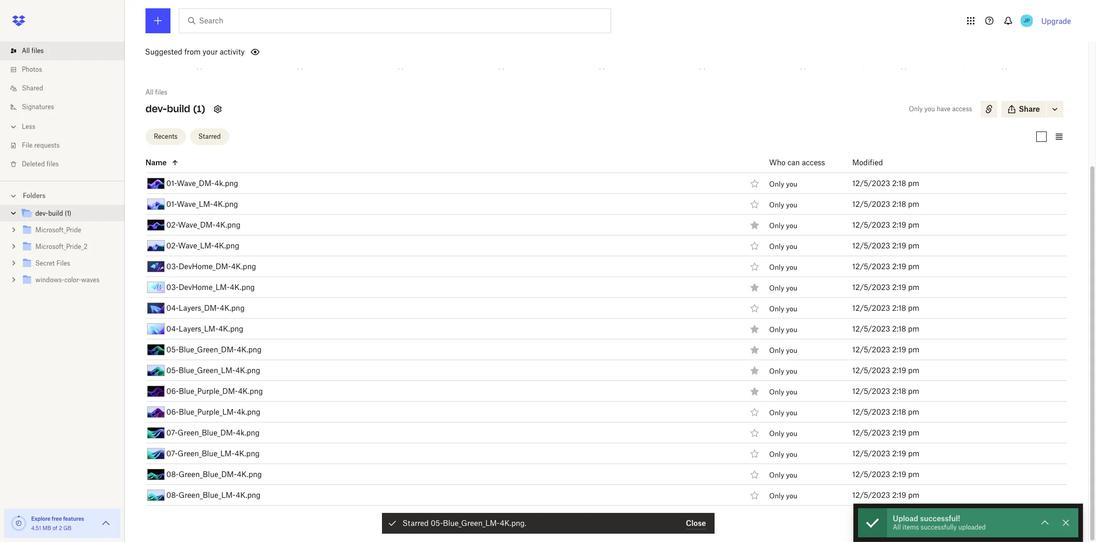 Task type: describe. For each thing, give the bounding box(es) containing it.
05-blue_green_lm-4k.png link
[[166, 364, 260, 377]]

(1) inside 03-devhome_dm-4k png • dev-build (1)
[[297, 62, 303, 70]]

name 03-devhome_dm-4k.png, modified 12/5/2023 2:19 pm, element
[[123, 256, 1068, 277]]

1 horizontal spatial all files link
[[146, 87, 167, 98]]

you for 08-green_blue_dm-4k.png
[[786, 471, 798, 479]]

12/5/2023 for 03-devhome_lm-4k.png
[[852, 283, 890, 291]]

you for 03-devhome_dm-4k.png
[[786, 263, 798, 271]]

/dev-build (1)/01-wave_lm-4k.png image
[[147, 198, 165, 210]]

wave_lm- for 02-
[[178, 241, 214, 250]]

4k for devhome_dm-
[[303, 52, 312, 60]]

04- for layers_lm-
[[166, 324, 179, 333]]

png • dev-build (1) for seventh png • dev-build (1) button
[[751, 62, 807, 70]]

4k.png.
[[500, 519, 526, 528]]

03-devhome_lm-4k button
[[147, 52, 218, 60]]

05-blue_green_lm-4k.png
[[166, 366, 260, 375]]

07-green_blue_dm-4k.png link
[[166, 426, 260, 439]]

06- for blue_purple_dm-
[[166, 386, 179, 395]]

pm for 07-green_blue_lm-4k.png
[[908, 449, 920, 458]]

close button
[[686, 517, 706, 530]]

starred for starred
[[198, 132, 221, 140]]

/dev-build (1)/03-devhome_lm-4k.png image
[[147, 281, 165, 293]]

png for fifth png • dev-build (1) button from the right
[[550, 62, 564, 70]]

name 06-blue_purple_lm-4k.png, modified 12/5/2023 2:18 pm, element
[[123, 402, 1068, 423]]

blue_green_lm- inside alert
[[443, 519, 500, 528]]

you for 06-blue_purple_lm-4k.png
[[786, 408, 798, 417]]

pm for 01-wave_lm-4k.png
[[908, 199, 919, 208]]

2:18 for 04-layers_dm-4k.png
[[892, 303, 906, 312]]

add to starred image for 08-green_blue_dm-4k.png
[[748, 468, 761, 481]]

windows-color-waves
[[35, 276, 100, 284]]

12/5/2023 2:19 pm for 07-green_blue_dm-4k.png
[[852, 428, 920, 437]]

12/5/2023 2:18 pm for 04-layers_lm-4k.png
[[852, 324, 919, 333]]

secret
[[35, 259, 55, 267]]

name button
[[146, 156, 744, 169]]

03- for 03-devhome_lm-4k.png
[[166, 283, 179, 291]]

png for eighth png • dev-build (1) button from left
[[852, 62, 866, 70]]

pm for 03-devhome_dm-4k.png
[[908, 262, 920, 271]]

recents button
[[146, 128, 186, 145]]

• for eighth png • dev-build (1) button from left
[[867, 62, 869, 70]]

name 04-layers_lm-4k.png, modified 12/5/2023 2:18 pm, element
[[123, 319, 1068, 339]]

gb
[[63, 525, 71, 531]]

only for 05-blue_green_dm-4k.png
[[769, 346, 784, 354]]

file
[[22, 141, 33, 149]]

remove from starred image for 02-wave_dm-4k.png
[[748, 219, 761, 231]]

all files inside list item
[[22, 47, 44, 55]]

only for 07-green_blue_lm-4k.png
[[769, 450, 784, 458]]

4k.png for 01-wave_lm-4k.png
[[213, 199, 238, 208]]

12/5/2023 for 06-blue_purple_lm-4k.png
[[852, 407, 890, 416]]

4 png • dev-build (1) button from the left
[[449, 62, 520, 71]]

pm for 04-layers_dm-4k.png
[[908, 303, 919, 312]]

08- for green_blue_dm-
[[166, 470, 179, 478]]

only you button for 03-devhome_dm-4k.png
[[769, 263, 798, 271]]

share
[[1019, 104, 1040, 113]]

2:18 for 01-wave_dm-4k.png
[[892, 179, 906, 187]]

12/5/2023 for 05-blue_green_lm-4k.png
[[852, 366, 890, 375]]

pm for 07-green_blue_dm-4k.png
[[908, 428, 920, 437]]

file requests
[[22, 141, 60, 149]]

can
[[788, 158, 800, 167]]

build inside 03-devhome_lm-4k png • dev-build (1)
[[179, 62, 194, 70]]

only you for 08-green_blue_dm-4k.png
[[769, 471, 798, 479]]

folder settings image
[[211, 103, 224, 115]]

modified button
[[852, 156, 910, 169]]

(1) inside 03-devhome_lm-4k png • dev-build (1)
[[196, 62, 203, 70]]

only you for 04-layers_dm-4k.png
[[769, 305, 798, 313]]

12/5/2023 for 05-blue_green_dm-4k.png
[[852, 345, 890, 354]]

starred 05-blue_green_lm-4k.png.
[[403, 519, 526, 528]]

share button
[[1001, 101, 1046, 117]]

04-layers_lm-4k.png
[[166, 324, 243, 333]]

/dev-build (1)/07-green_blue_dm-4k.png image
[[147, 427, 165, 438]]

less image
[[8, 122, 19, 132]]

less
[[22, 123, 35, 130]]

dev-build (1) link
[[21, 207, 116, 221]]

name 06-blue_purple_dm-4k.png, modified 12/5/2023 2:18 pm, element
[[123, 381, 1068, 402]]

06-blue_purple_lm-4k.png link
[[166, 406, 260, 418]]

only you button for 05-blue_green_lm-4k.png
[[769, 367, 798, 375]]

only for 05-blue_green_lm-4k.png
[[769, 367, 784, 375]]

12/5/2023 2:19 pm for 07-green_blue_lm-4k.png
[[852, 449, 920, 458]]

only you have access
[[909, 105, 972, 113]]

only for 06-blue_purple_dm-4k.png
[[769, 388, 784, 396]]

jp
[[1024, 17, 1030, 24]]

uploaded
[[958, 523, 986, 531]]

02-wave_dm-4k.png link
[[166, 219, 241, 231]]

/dev-build (1)/07-green_blue_lm-4k.png image
[[147, 448, 165, 459]]

shared link
[[8, 79, 125, 98]]

free
[[52, 516, 62, 522]]

upload complete status
[[858, 508, 887, 539]]

12/5/2023 for 07-green_blue_lm-4k.png
[[852, 449, 890, 458]]

6 png • dev-build (1) button from the left
[[650, 62, 721, 71]]

png inside 03-devhome_dm-4k png • dev-build (1)
[[248, 62, 262, 70]]

2:19 for 08-green_blue_lm-4k.png
[[892, 490, 906, 499]]

12/5/2023 for 01-wave_lm-4k.png
[[852, 199, 890, 208]]

mb
[[42, 525, 51, 531]]

add to starred image for 01-wave_lm-4k.png
[[748, 198, 761, 210]]

12/5/2023 for 02-wave_dm-4k.png
[[852, 220, 890, 229]]

2 png • dev-build (1) button from the left
[[248, 62, 318, 71]]

only you button for 01-wave_dm-4k.png
[[769, 180, 798, 188]]

name 01-wave_dm-4k.png, modified 12/5/2023 2:18 pm, element
[[123, 173, 1068, 194]]

from
[[184, 47, 201, 56]]

build inside group
[[48, 209, 63, 217]]

explore free features 4.51 mb of 2 gb
[[31, 516, 84, 531]]

microsoft_pride_2
[[35, 243, 88, 251]]

02-wave_lm-4k.png link
[[166, 239, 239, 252]]

you for 07-green_blue_dm-4k.png
[[786, 429, 798, 438]]

/dev-build (1)/05-blue_green_lm-4k.png image
[[147, 365, 165, 376]]

12/5/2023 2:18 pm for 04-layers_dm-4k.png
[[852, 303, 919, 312]]

png for seventh png • dev-build (1) button
[[751, 62, 765, 70]]

photos
[[22, 65, 42, 73]]

modified
[[852, 158, 883, 167]]

pm for 08-green_blue_lm-4k.png
[[908, 490, 920, 499]]

name 07-green_blue_dm-4k.png, modified 12/5/2023 2:19 pm, element
[[123, 423, 1068, 443]]

03-devhome_dm-4k.png link
[[166, 260, 256, 273]]

4.51
[[31, 525, 41, 531]]

06-blue_purple_lm-4k.png
[[166, 407, 260, 416]]

microsoft_pride link
[[21, 223, 116, 238]]

1 png • dev-build (1) button from the left
[[147, 62, 218, 71]]

signatures
[[22, 103, 54, 111]]

you for 01-wave_lm-4k.png
[[786, 201, 798, 209]]

only you button for 05-blue_green_dm-4k.png
[[769, 346, 798, 354]]

4k.png for 08-green_blue_dm-4k.png
[[237, 470, 262, 478]]

remove from starred image for 06-blue_purple_dm-4k.png
[[748, 385, 761, 397]]

07-green_blue_lm-4k.png
[[166, 449, 260, 458]]

name 02-wave_lm-4k.png, modified 12/5/2023 2:19 pm, element
[[123, 235, 1068, 256]]

successfully
[[921, 523, 957, 531]]

blue_green_dm-
[[179, 345, 237, 354]]

layers_dm-
[[179, 303, 220, 312]]

only you button for 02-wave_dm-4k.png
[[769, 221, 798, 230]]

files inside all files list item
[[31, 47, 44, 55]]

only for 03-devhome_lm-4k.png
[[769, 284, 784, 292]]

deleted files link
[[8, 155, 125, 174]]

02- for wave_lm-
[[166, 241, 178, 250]]

05- for blue_green_lm-
[[166, 366, 179, 375]]

secret files link
[[21, 257, 116, 271]]

signatures link
[[8, 98, 125, 116]]

06-blue_purple_dm-4k.png link
[[166, 385, 263, 397]]

04-layers_dm-4k.png
[[166, 303, 245, 312]]

Search in folder "Dropbox" text field
[[199, 15, 589, 27]]

dev- inside 03-devhome_lm-4k png • dev-build (1)
[[167, 62, 179, 70]]

wave_lm- for 01-
[[177, 199, 213, 208]]

2
[[59, 525, 62, 531]]

12/5/2023 2:18 pm for 01-wave_lm-4k.png
[[852, 199, 919, 208]]

windows-color-waves link
[[21, 273, 116, 287]]

08-green_blue_dm-4k.png
[[166, 470, 262, 478]]

only you for 05-blue_green_dm-4k.png
[[769, 346, 798, 354]]

05-blue_green_dm-4k.png
[[166, 345, 262, 354]]

all files list item
[[0, 42, 125, 60]]

only for 02-wave_lm-4k.png
[[769, 242, 784, 250]]

png for 3rd png • dev-build (1) button
[[348, 62, 362, 70]]

4k.png for 02-wave_dm-4k.png
[[216, 220, 241, 229]]

upload successful! all items successfully uploaded
[[893, 514, 986, 531]]

table containing name
[[123, 152, 1068, 506]]

03-devhome_lm-4k png • dev-build (1)
[[147, 52, 210, 70]]

add to starred image for 04-layers_dm-4k.png
[[748, 302, 761, 314]]

/dev-build (1)/08-green_blue_dm-4k.png image
[[147, 469, 165, 480]]

12/5/2023 for 04-layers_lm-4k.png
[[852, 324, 890, 333]]

waves
[[81, 276, 100, 284]]

name 01-wave_lm-4k.png, modified 12/5/2023 2:18 pm, element
[[123, 194, 1068, 215]]

add to starred image for 07-green_blue_dm-4k.png
[[748, 426, 761, 439]]

08-green_blue_lm-4k.png link
[[166, 489, 261, 501]]

2:19 for 07-green_blue_dm-4k.png
[[892, 428, 906, 437]]

requests
[[34, 141, 60, 149]]

files inside deleted files 'link'
[[47, 160, 59, 168]]

alert containing close
[[382, 513, 714, 534]]

folders button
[[0, 188, 125, 203]]

only for 02-wave_dm-4k.png
[[769, 221, 784, 230]]

png for sixth png • dev-build (1) button from right
[[449, 62, 463, 70]]

file requests link
[[8, 136, 125, 155]]

4k.png for 03-devhome_dm-4k.png
[[231, 262, 256, 271]]

name
[[146, 158, 167, 167]]

dev- inside 03-devhome_dm-4k png • dev-build (1)
[[267, 62, 280, 70]]

png • dev-build (1) for eighth png • dev-build (1) button from left
[[852, 62, 907, 70]]

you for 07-green_blue_lm-4k.png
[[786, 450, 798, 458]]

03-devhome_dm-4k.png
[[166, 262, 256, 271]]

microsoft_pride
[[35, 226, 81, 234]]

01-wave_lm-4k.png link
[[166, 198, 238, 210]]

1 vertical spatial files
[[155, 88, 167, 96]]

green_blue_dm- for 08-
[[179, 470, 237, 478]]

close
[[686, 518, 706, 527]]

04-layers_dm-4k.png link
[[166, 302, 245, 314]]

2:18 for 04-layers_lm-4k.png
[[892, 324, 906, 333]]

/dev-build (1)/01-wave_dm-4k.png image
[[147, 178, 165, 189]]

of
[[53, 525, 57, 531]]

4k.png for wave_dm-
[[214, 179, 238, 187]]

you for 04-layers_lm-4k.png
[[786, 325, 798, 334]]



Task type: vqa. For each thing, say whether or not it's contained in the screenshot.


Task type: locate. For each thing, give the bounding box(es) containing it.
0 vertical spatial wave_dm-
[[177, 179, 214, 187]]

you
[[925, 105, 935, 113], [786, 180, 798, 188], [786, 201, 798, 209], [786, 221, 798, 230], [786, 242, 798, 250], [786, 263, 798, 271], [786, 284, 798, 292], [786, 305, 798, 313], [786, 325, 798, 334], [786, 346, 798, 354], [786, 367, 798, 375], [786, 388, 798, 396], [786, 408, 798, 417], [786, 429, 798, 438], [786, 450, 798, 458], [786, 471, 798, 479], [786, 492, 798, 500]]

5 pm from the top
[[908, 262, 920, 271]]

0 vertical spatial 08-
[[166, 470, 179, 478]]

10 only you from the top
[[769, 367, 798, 375]]

only you button inside name 04-layers_dm-4k.png, modified 12/5/2023 2:18 pm, element
[[769, 305, 798, 313]]

4k.png up 03-devhome_lm-4k.png
[[231, 262, 256, 271]]

1 vertical spatial wave_dm-
[[178, 220, 216, 229]]

only for 03-devhome_dm-4k.png
[[769, 263, 784, 271]]

green_blue_dm- down blue_purple_lm-
[[178, 428, 236, 437]]

4k.png inside "02-wave_lm-4k.png" "link"
[[214, 241, 239, 250]]

6 only you button from the top
[[769, 284, 798, 292]]

1 vertical spatial 02-
[[166, 241, 178, 250]]

only you for 06-blue_purple_lm-4k.png
[[769, 408, 798, 417]]

you inside name 02-wave_dm-4k.png, modified 12/5/2023 2:19 pm, element
[[786, 221, 798, 230]]

wave_lm- down 02-wave_dm-4k.png link
[[178, 241, 214, 250]]

1 horizontal spatial devhome_dm-
[[258, 52, 303, 60]]

access right have
[[952, 105, 972, 113]]

you inside the name 08-green_blue_dm-4k.png, modified 12/5/2023 2:19 pm, element
[[786, 471, 798, 479]]

only you button for 07-green_blue_lm-4k.png
[[769, 450, 798, 458]]

1 horizontal spatial all files
[[146, 88, 167, 96]]

12/5/2023 2:19 pm inside name 03-devhome_dm-4k.png, modified 12/5/2023 2:19 pm, element
[[852, 262, 920, 271]]

10 only you button from the top
[[769, 367, 798, 375]]

08-green_blue_lm-4k.png
[[166, 490, 261, 499]]

6 png from the left
[[650, 62, 664, 70]]

• for 1st png • dev-build (1) button from the right
[[968, 62, 970, 70]]

/dev-build (1)/04-layers_lm-4k.png image
[[147, 323, 165, 334]]

2 12/5/2023 2:19 pm from the top
[[852, 241, 920, 250]]

12/5/2023 2:18 pm for 01-wave_dm-4k.png
[[852, 179, 919, 187]]

12/5/2023 2:19 pm for 08-green_blue_lm-4k.png
[[852, 490, 920, 499]]

01- right /dev-build (1)/01-wave_dm-4k.png "image"
[[166, 179, 177, 187]]

add to starred image inside the name 01-wave_dm-4k.png, modified 12/5/2023 2:18 pm, element
[[748, 177, 761, 189]]

7 12/5/2023 from the top
[[852, 303, 890, 312]]

2:19 inside "element"
[[892, 490, 906, 499]]

you inside name 07-green_blue_dm-4k.png, modified 12/5/2023 2:19 pm, element
[[786, 429, 798, 438]]

4k inside 03-devhome_dm-4k png • dev-build (1)
[[303, 52, 312, 60]]

12/5/2023 2:18 pm
[[852, 179, 919, 187], [852, 199, 919, 208], [852, 303, 919, 312], [852, 324, 919, 333], [852, 386, 919, 395], [852, 407, 919, 416]]

add to starred image inside name 01-wave_lm-4k.png, modified 12/5/2023 2:18 pm, element
[[748, 198, 761, 210]]

16 only you from the top
[[769, 492, 798, 500]]

only you for 06-blue_purple_dm-4k.png
[[769, 388, 798, 396]]

upgrade link
[[1041, 16, 1071, 25]]

5 add to starred image from the top
[[748, 426, 761, 439]]

12/5/2023 2:19 pm for 02-wave_lm-4k.png
[[852, 241, 920, 250]]

green_blue_lm- down the 07-green_blue_dm-4k.png link
[[178, 449, 235, 458]]

1 remove from starred image from the top
[[748, 281, 761, 293]]

3 png • dev-build (1) from the left
[[550, 62, 605, 70]]

3 2:18 from the top
[[892, 303, 906, 312]]

0 vertical spatial wave_lm-
[[177, 199, 213, 208]]

9 png from the left
[[952, 62, 966, 70]]

0 vertical spatial 05-
[[166, 345, 179, 354]]

green_blue_lm- down '08-green_blue_dm-4k.png' link
[[179, 490, 236, 499]]

03- for 03-devhome_dm-4k png • dev-build (1)
[[248, 52, 258, 60]]

4k inside 03-devhome_lm-4k png • dev-build (1)
[[202, 52, 210, 60]]

3 • from the left
[[364, 62, 366, 70]]

features
[[63, 516, 84, 522]]

only you button inside name 05-blue_green_dm-4k.png, modified 12/5/2023 2:19 pm, element
[[769, 346, 798, 354]]

1 2:19 from the top
[[892, 220, 906, 229]]

starred button
[[190, 128, 229, 145]]

4k.png up 08-green_blue_dm-4k.png
[[235, 449, 260, 458]]

0 vertical spatial 06-
[[166, 386, 179, 395]]

only you button for 03-devhome_lm-4k.png
[[769, 284, 798, 292]]

2 remove from starred image from the top
[[748, 323, 761, 335]]

1 vertical spatial 06-
[[166, 407, 179, 416]]

4k.png inside 04-layers_dm-4k.png link
[[220, 303, 245, 312]]

4k.png for 02-wave_lm-4k.png
[[214, 241, 239, 250]]

12/5/2023 2:19 pm inside the name 07-green_blue_lm-4k.png, modified 12/5/2023 2:19 pm, element
[[852, 449, 920, 458]]

0 vertical spatial 07-
[[166, 428, 178, 437]]

build
[[179, 62, 194, 70], [280, 62, 295, 70], [381, 62, 396, 70], [481, 62, 496, 70], [582, 62, 597, 70], [683, 62, 698, 70], [783, 62, 798, 70], [884, 62, 899, 70], [985, 62, 1000, 70], [167, 103, 190, 115], [48, 209, 63, 217]]

add to starred image
[[748, 260, 761, 273], [748, 302, 761, 314], [748, 468, 761, 481]]

who
[[769, 158, 786, 167]]

only you button for 02-wave_lm-4k.png
[[769, 242, 798, 250]]

only for 08-green_blue_lm-4k.png
[[769, 492, 784, 500]]

layers_lm-
[[179, 324, 218, 333]]

12/5/2023 2:19 pm for 02-wave_dm-4k.png
[[852, 220, 920, 229]]

only for 06-blue_purple_lm-4k.png
[[769, 408, 784, 417]]

4k.png inside 08-green_blue_lm-4k.png link
[[236, 490, 261, 499]]

14 only you button from the top
[[769, 450, 798, 458]]

9 png • dev-build (1) button from the left
[[952, 62, 1023, 71]]

only you button inside name 08-green_blue_lm-4k.png, modified 12/5/2023 2:19 pm, "element"
[[769, 492, 798, 500]]

(1) inside group
[[65, 209, 71, 217]]

you inside name 08-green_blue_lm-4k.png, modified 12/5/2023 2:19 pm, "element"
[[786, 492, 798, 500]]

starred
[[198, 132, 221, 140], [403, 519, 429, 528]]

08- inside "element"
[[166, 490, 179, 499]]

7 add to starred image from the top
[[748, 489, 761, 501]]

2 only you from the top
[[769, 201, 798, 209]]

1 vertical spatial blue_green_lm-
[[443, 519, 500, 528]]

starred inside button
[[198, 132, 221, 140]]

add to starred image for 07-green_blue_lm-4k.png
[[748, 447, 761, 460]]

0 vertical spatial all
[[22, 47, 30, 55]]

you for 05-blue_green_dm-4k.png
[[786, 346, 798, 354]]

2 pm from the top
[[908, 199, 919, 208]]

add to starred image inside name 04-layers_dm-4k.png, modified 12/5/2023 2:18 pm, element
[[748, 302, 761, 314]]

0 horizontal spatial all files
[[22, 47, 44, 55]]

1 vertical spatial all files link
[[146, 87, 167, 98]]

8 12/5/2023 2:19 pm from the top
[[852, 449, 920, 458]]

6 only you from the top
[[769, 284, 798, 292]]

5 png • dev-build (1) button from the left
[[550, 62, 620, 71]]

02- right /dev-build (1)/02-wave_dm-4k.png "icon"
[[166, 220, 178, 229]]

0 vertical spatial remove from starred image
[[748, 281, 761, 293]]

only you inside the name 08-green_blue_dm-4k.png, modified 12/5/2023 2:19 pm, element
[[769, 471, 798, 479]]

remove from starred image inside name 05-blue_green_dm-4k.png, modified 12/5/2023 2:19 pm, element
[[748, 343, 761, 356]]

03- right the /dev-build (1)/03-devhome_dm-4k.png icon
[[166, 262, 179, 271]]

4k.png inside 02-wave_dm-4k.png link
[[216, 220, 241, 229]]

only inside the name 02-wave_lm-4k.png, modified 12/5/2023 2:19 pm, element
[[769, 242, 784, 250]]

1 12/5/2023 2:18 pm from the top
[[852, 179, 919, 187]]

16 only you button from the top
[[769, 492, 798, 500]]

name 08-green_blue_dm-4k.png, modified 12/5/2023 2:19 pm, element
[[123, 464, 1068, 485]]

4k.png for 05-blue_green_lm-4k.png
[[235, 366, 260, 375]]

4k.png for 06-blue_purple_dm-4k.png
[[238, 386, 263, 395]]

green_blue_dm-
[[178, 428, 236, 437], [179, 470, 237, 478]]

1 only you from the top
[[769, 180, 798, 188]]

2:18 inside name 04-layers_dm-4k.png, modified 12/5/2023 2:18 pm, element
[[892, 303, 906, 312]]

only you button for 01-wave_lm-4k.png
[[769, 201, 798, 209]]

02-
[[166, 220, 178, 229], [166, 241, 178, 250]]

15 only you from the top
[[769, 471, 798, 479]]

only you
[[769, 180, 798, 188], [769, 201, 798, 209], [769, 221, 798, 230], [769, 242, 798, 250], [769, 263, 798, 271], [769, 284, 798, 292], [769, 305, 798, 313], [769, 325, 798, 334], [769, 346, 798, 354], [769, 367, 798, 375], [769, 388, 798, 396], [769, 408, 798, 417], [769, 429, 798, 438], [769, 450, 798, 458], [769, 471, 798, 479], [769, 492, 798, 500]]

1 vertical spatial remove from starred image
[[748, 323, 761, 335]]

6 add to starred image from the top
[[748, 447, 761, 460]]

4k.png up 05-blue_green_dm-4k.png
[[218, 324, 243, 333]]

14 only you from the top
[[769, 450, 798, 458]]

name 04-layers_dm-4k.png, modified 12/5/2023 2:18 pm, element
[[123, 298, 1068, 319]]

png • dev-build (1) button
[[147, 62, 218, 71], [248, 62, 318, 71], [348, 62, 419, 71], [449, 62, 520, 71], [550, 62, 620, 71], [650, 62, 721, 71], [751, 62, 822, 71], [852, 62, 922, 71], [952, 62, 1023, 71]]

only you inside name 02-wave_dm-4k.png, modified 12/5/2023 2:19 pm, element
[[769, 221, 798, 230]]

deleted files
[[22, 160, 59, 168]]

15 12/5/2023 from the top
[[852, 470, 890, 478]]

12/5/2023 2:19 pm inside name 08-green_blue_lm-4k.png, modified 12/5/2023 2:19 pm, "element"
[[852, 490, 920, 499]]

remove from starred image
[[748, 281, 761, 293], [748, 343, 761, 356], [748, 385, 761, 397]]

upload complete image
[[858, 508, 887, 537]]

files right deleted
[[47, 160, 59, 168]]

0 vertical spatial dev-build (1)
[[146, 103, 205, 115]]

png • dev-build (1)
[[348, 62, 404, 70], [449, 62, 505, 70], [550, 62, 605, 70], [650, 62, 706, 70], [751, 62, 807, 70], [852, 62, 907, 70], [952, 62, 1008, 70]]

2 4k from the left
[[303, 52, 312, 60]]

1 vertical spatial green_blue_lm-
[[179, 490, 236, 499]]

•
[[163, 62, 165, 70], [264, 62, 266, 70], [364, 62, 366, 70], [465, 62, 467, 70], [565, 62, 568, 70], [666, 62, 668, 70], [767, 62, 769, 70], [867, 62, 869, 70], [968, 62, 970, 70]]

add to starred image inside name 07-green_blue_dm-4k.png, modified 12/5/2023 2:19 pm, element
[[748, 426, 761, 439]]

files
[[31, 47, 44, 55], [155, 88, 167, 96], [47, 160, 59, 168]]

0 vertical spatial files
[[31, 47, 44, 55]]

only you button inside name 05-blue_green_lm-4k.png, modified 12/5/2023 2:19 pm, element
[[769, 367, 798, 375]]

15 only you button from the top
[[769, 471, 798, 479]]

pm for 02-wave_lm-4k.png
[[908, 241, 920, 250]]

only you button inside name 01-wave_lm-4k.png, modified 12/5/2023 2:18 pm, element
[[769, 201, 798, 209]]

12/5/2023 2:19 pm for 05-blue_green_lm-4k.png
[[852, 366, 920, 375]]

all up photos at the top of the page
[[22, 47, 30, 55]]

1 01- from the top
[[166, 179, 177, 187]]

1 vertical spatial dev-build (1)
[[35, 209, 71, 217]]

07- for green_blue_lm-
[[166, 449, 178, 458]]

/dev-build (1)/02-wave_lm-4k.png image
[[147, 240, 165, 251]]

0 vertical spatial remove from starred image
[[748, 219, 761, 231]]

/dev-build (1)/08-green_blue_lm-4k.png image
[[147, 489, 165, 501]]

0 vertical spatial 01-
[[166, 179, 177, 187]]

4k.png up 06-blue_purple_dm-4k.png
[[235, 366, 260, 375]]

4k
[[202, 52, 210, 60], [303, 52, 312, 60]]

02- right /dev-build (1)/02-wave_lm-4k.png icon
[[166, 241, 178, 250]]

4k.png down 03-devhome_lm-4k.png link
[[220, 303, 245, 312]]

only you button inside name 07-green_blue_dm-4k.png, modified 12/5/2023 2:19 pm, element
[[769, 429, 798, 438]]

name 05-blue_green_lm-4k.png, modified 12/5/2023 2:19 pm, element
[[123, 360, 1068, 381]]

4k.png up 02-wave_dm-4k.png
[[213, 199, 238, 208]]

name 02-wave_dm-4k.png, modified 12/5/2023 2:19 pm, element
[[123, 215, 1068, 235]]

only for 08-green_blue_dm-4k.png
[[769, 471, 784, 479]]

all inside list item
[[22, 47, 30, 55]]

4k.png inside 07-green_blue_lm-4k.png link
[[235, 449, 260, 458]]

8 only you button from the top
[[769, 325, 798, 334]]

1 vertical spatial all
[[146, 88, 153, 96]]

you for 02-wave_dm-4k.png
[[786, 221, 798, 230]]

1 add to starred image from the top
[[748, 260, 761, 273]]

4k.png down 06-blue_purple_lm-4k.png link
[[236, 428, 260, 437]]

1 vertical spatial 04-
[[166, 324, 179, 333]]

• for seventh png • dev-build (1) button
[[767, 62, 769, 70]]

only you button inside name 03-devhome_lm-4k.png, modified 12/5/2023 2:19 pm, element
[[769, 284, 798, 292]]

3 add to starred image from the top
[[748, 468, 761, 481]]

microsoft_pride_2 link
[[21, 240, 116, 254]]

only you inside name 07-green_blue_dm-4k.png, modified 12/5/2023 2:19 pm, element
[[769, 429, 798, 438]]

03- right activity
[[248, 52, 258, 60]]

13 only you from the top
[[769, 429, 798, 438]]

12 pm from the top
[[908, 407, 919, 416]]

all files down 03-devhome_lm-4k png • dev-build (1)
[[146, 88, 167, 96]]

5 2:19 from the top
[[892, 345, 906, 354]]

files up photos at the top of the page
[[31, 47, 44, 55]]

files
[[56, 259, 70, 267]]

2:18 for 01-wave_lm-4k.png
[[892, 199, 906, 208]]

have
[[937, 105, 951, 113]]

2 png • dev-build (1) from the left
[[449, 62, 505, 70]]

0 horizontal spatial starred
[[198, 132, 221, 140]]

dev- inside group
[[35, 209, 48, 217]]

None field
[[0, 0, 80, 11]]

2 vertical spatial add to starred image
[[748, 468, 761, 481]]

0 vertical spatial green_blue_dm-
[[178, 428, 236, 437]]

name 08-green_blue_lm-4k.png, modified 12/5/2023 2:19 pm, element
[[123, 485, 1068, 506]]

1 png from the left
[[147, 62, 161, 70]]

only you button for 04-layers_dm-4k.png
[[769, 305, 798, 313]]

12 12/5/2023 from the top
[[852, 407, 890, 416]]

01-wave_dm-4k.png link
[[166, 177, 238, 189]]

/dev-build (1)/04-layers_dm-4k.png image
[[147, 302, 165, 314]]

04- right /dev-build (1)/04-layers_lm-4k.png "icon"
[[166, 324, 179, 333]]

4k.png up 03-devhome_dm-4k.png
[[214, 241, 239, 250]]

2 vertical spatial 4k.png
[[236, 428, 260, 437]]

8 12/5/2023 from the top
[[852, 324, 890, 333]]

4 png from the left
[[449, 62, 463, 70]]

activity
[[220, 47, 245, 56]]

/dev-build (1)/03-devhome_dm-4k.png image
[[147, 261, 165, 272]]

all files up photos at the top of the page
[[22, 47, 44, 55]]

png • dev-build (1) for 1st png • dev-build (1) button from the right
[[952, 62, 1008, 70]]

8 png from the left
[[852, 62, 866, 70]]

remove from starred image for 05-blue_green_dm-4k.png
[[748, 343, 761, 356]]

12 only you from the top
[[769, 408, 798, 417]]

you for 04-layers_dm-4k.png
[[786, 305, 798, 313]]

4 12/5/2023 2:18 pm from the top
[[852, 324, 919, 333]]

07-green_blue_lm-4k.png link
[[166, 447, 260, 460]]

4k.png for 04-layers_dm-4k.png
[[220, 303, 245, 312]]

all down upload
[[893, 523, 901, 531]]

2:18 for 06-blue_purple_dm-4k.png
[[892, 386, 906, 395]]

2 vertical spatial remove from starred image
[[748, 364, 761, 377]]

name 05-blue_green_dm-4k.png, modified 12/5/2023 2:19 pm, element
[[123, 339, 1068, 360]]

1 horizontal spatial files
[[47, 160, 59, 168]]

only you for 05-blue_green_lm-4k.png
[[769, 367, 798, 375]]

03- inside "link"
[[166, 262, 179, 271]]

02-wave_lm-4k.png
[[166, 241, 239, 250]]

upload
[[893, 514, 918, 523]]

5 png • dev-build (1) from the left
[[751, 62, 807, 70]]

(1)
[[196, 62, 203, 70], [297, 62, 303, 70], [397, 62, 404, 70], [498, 62, 505, 70], [599, 62, 605, 70], [699, 62, 706, 70], [800, 62, 807, 70], [901, 62, 907, 70], [1001, 62, 1008, 70], [193, 103, 205, 115], [65, 209, 71, 217]]

1 vertical spatial all files
[[146, 88, 167, 96]]

png inside 03-devhome_lm-4k png • dev-build (1)
[[147, 62, 161, 70]]

group
[[0, 203, 125, 296]]

0 horizontal spatial all
[[22, 47, 30, 55]]

deleted
[[22, 160, 45, 168]]

successful!
[[920, 514, 960, 523]]

green_blue_dm- down 07-green_blue_lm-4k.png link
[[179, 470, 237, 478]]

06-blue_purple_dm-4k.png
[[166, 386, 263, 395]]

2 horizontal spatial files
[[155, 88, 167, 96]]

4k.png inside 01-wave_lm-4k.png link
[[213, 199, 238, 208]]

• for sixth png • dev-build (1) button from left
[[666, 62, 668, 70]]

table
[[123, 152, 1068, 506]]

dropbox image
[[8, 10, 29, 31]]

0 vertical spatial blue_green_lm-
[[179, 366, 235, 375]]

6 pm from the top
[[908, 283, 920, 291]]

07- right '/dev-build (1)/07-green_blue_lm-4k.png' image
[[166, 449, 178, 458]]

devhome_lm-
[[158, 52, 202, 60], [179, 283, 230, 291]]

add to starred image
[[748, 177, 761, 189], [748, 198, 761, 210], [748, 239, 761, 252], [748, 406, 761, 418], [748, 426, 761, 439], [748, 447, 761, 460], [748, 489, 761, 501]]

add to starred image inside the name 02-wave_lm-4k.png, modified 12/5/2023 2:19 pm, element
[[748, 239, 761, 252]]

devhome_dm- down "02-wave_lm-4k.png" "link"
[[179, 262, 231, 271]]

5 2:18 from the top
[[892, 386, 906, 395]]

you for 06-blue_purple_dm-4k.png
[[786, 388, 798, 396]]

dev-build (1) up recents
[[146, 103, 205, 115]]

blue_green_lm- inside 05-blue_green_lm-4k.png link
[[179, 366, 235, 375]]

01- right /dev-build (1)/01-wave_lm-4k.png icon
[[166, 199, 177, 208]]

green_blue_dm- for 07-
[[178, 428, 236, 437]]

only you button
[[769, 180, 798, 188], [769, 201, 798, 209], [769, 221, 798, 230], [769, 242, 798, 250], [769, 263, 798, 271], [769, 284, 798, 292], [769, 305, 798, 313], [769, 325, 798, 334], [769, 346, 798, 354], [769, 367, 798, 375], [769, 388, 798, 396], [769, 408, 798, 417], [769, 429, 798, 438], [769, 450, 798, 458], [769, 471, 798, 479], [769, 492, 798, 500]]

2 horizontal spatial all
[[893, 523, 901, 531]]

0 horizontal spatial 4k
[[202, 52, 210, 60]]

04-layers_lm-4k.png link
[[166, 323, 243, 335]]

2 02- from the top
[[166, 241, 178, 250]]

0 horizontal spatial blue_green_lm-
[[179, 366, 235, 375]]

1 vertical spatial 07-
[[166, 449, 178, 458]]

4k for devhome_lm-
[[202, 52, 210, 60]]

explore
[[31, 516, 51, 522]]

6 12/5/2023 2:18 pm from the top
[[852, 407, 919, 416]]

2:18 inside name 04-layers_lm-4k.png, modified 12/5/2023 2:18 pm, element
[[892, 324, 906, 333]]

png for sixth png • dev-build (1) button from left
[[650, 62, 664, 70]]

02-wave_dm-4k.png
[[166, 220, 241, 229]]

1 vertical spatial starred
[[403, 519, 429, 528]]

3 12/5/2023 2:19 pm from the top
[[852, 262, 920, 271]]

02- inside "link"
[[166, 241, 178, 250]]

only you inside the name 07-green_blue_lm-4k.png, modified 12/5/2023 2:19 pm, element
[[769, 450, 798, 458]]

/dev-build (1)/02-wave_dm-4k.png image
[[147, 219, 165, 231]]

only you for 03-devhome_lm-4k.png
[[769, 284, 798, 292]]

04- for layers_dm-
[[166, 303, 179, 312]]

0 vertical spatial green_blue_lm-
[[178, 449, 235, 458]]

only for 01-wave_lm-4k.png
[[769, 201, 784, 209]]

1 vertical spatial wave_lm-
[[178, 241, 214, 250]]

pm for 04-layers_lm-4k.png
[[908, 324, 919, 333]]

green_blue_lm- inside "element"
[[179, 490, 236, 499]]

1 horizontal spatial dev-build (1)
[[146, 103, 205, 115]]

blue_purple_dm-
[[179, 386, 238, 395]]

all down 03-devhome_lm-4k png • dev-build (1)
[[146, 88, 153, 96]]

wave_lm- down 01-wave_dm-4k.png link
[[177, 199, 213, 208]]

6 12/5/2023 2:19 pm from the top
[[852, 366, 920, 375]]

4k.png for 08-green_blue_lm-4k.png
[[236, 490, 261, 499]]

08- right /dev-build (1)/08-green_blue_lm-4k.png image at the left bottom
[[166, 490, 179, 499]]

only you button inside name 02-wave_dm-4k.png, modified 12/5/2023 2:19 pm, element
[[769, 221, 798, 230]]

12/5/2023 2:19 pm inside name 05-blue_green_dm-4k.png, modified 12/5/2023 2:19 pm, element
[[852, 345, 920, 354]]

03-devhome_dm-4k button
[[248, 52, 318, 60]]

only you button for 07-green_blue_dm-4k.png
[[769, 429, 798, 438]]

0 vertical spatial 04-
[[166, 303, 179, 312]]

shared
[[22, 84, 43, 92]]

only you button for 06-blue_purple_dm-4k.png
[[769, 388, 798, 396]]

pm for 01-wave_dm-4k.png
[[908, 179, 919, 187]]

1 04- from the top
[[166, 303, 179, 312]]

you inside name 06-blue_purple_lm-4k.png, modified 12/5/2023 2:18 pm, element
[[786, 408, 798, 417]]

remove from starred image
[[748, 219, 761, 231], [748, 323, 761, 335], [748, 364, 761, 377]]

03- right /dev-build (1)/03-devhome_lm-4k.png image on the left bottom
[[166, 283, 179, 291]]

wave_dm- for 02-
[[178, 220, 216, 229]]

1 horizontal spatial all
[[146, 88, 153, 96]]

1 horizontal spatial blue_green_lm-
[[443, 519, 500, 528]]

/dev-build (1)/06-blue_purple_lm-4k.png image
[[147, 406, 165, 418]]

7 png • dev-build (1) button from the left
[[751, 62, 822, 71]]

only you inside name 05-blue_green_dm-4k.png, modified 12/5/2023 2:19 pm, element
[[769, 346, 798, 354]]

only you button for 04-layers_lm-4k.png
[[769, 325, 798, 334]]

all files link
[[8, 42, 125, 60], [146, 87, 167, 98]]

1 vertical spatial access
[[802, 158, 825, 167]]

only inside name 03-devhome_dm-4k.png, modified 12/5/2023 2:19 pm, element
[[769, 263, 784, 271]]

9 only you from the top
[[769, 346, 798, 354]]

4k.png up 01-wave_lm-4k.png
[[214, 179, 238, 187]]

12/5/2023 for 08-green_blue_dm-4k.png
[[852, 470, 890, 478]]

devhome_lm- for 4k
[[158, 52, 202, 60]]

wave_lm- inside "link"
[[178, 241, 214, 250]]

05-blue_green_dm-4k.png link
[[166, 343, 262, 356]]

4k.png down 06-blue_purple_dm-4k.png link
[[237, 407, 260, 416]]

01-wave_lm-4k.png
[[166, 199, 238, 208]]

04- right /dev-build (1)/04-layers_dm-4k.png image
[[166, 303, 179, 312]]

5 only you button from the top
[[769, 263, 798, 271]]

4k.png down '08-green_blue_dm-4k.png' link
[[236, 490, 261, 499]]

03- left from
[[147, 52, 158, 60]]

remove from starred image inside name 05-blue_green_lm-4k.png, modified 12/5/2023 2:19 pm, element
[[748, 364, 761, 377]]

0 vertical spatial add to starred image
[[748, 260, 761, 273]]

your
[[203, 47, 218, 56]]

0 horizontal spatial all files link
[[8, 42, 125, 60]]

6 2:18 from the top
[[892, 407, 906, 416]]

12/5/2023 2:19 pm inside name 02-wave_dm-4k.png, modified 12/5/2023 2:19 pm, element
[[852, 220, 920, 229]]

• for sixth png • dev-build (1) button from right
[[465, 62, 467, 70]]

11 12/5/2023 from the top
[[852, 386, 890, 395]]

1 remove from starred image from the top
[[748, 219, 761, 231]]

2 04- from the top
[[166, 324, 179, 333]]

name 03-devhome_lm-4k.png, modified 12/5/2023 2:19 pm, element
[[123, 277, 1068, 298]]

2 01- from the top
[[166, 199, 177, 208]]

access
[[952, 105, 972, 113], [802, 158, 825, 167]]

0 vertical spatial devhome_lm-
[[158, 52, 202, 60]]

you inside name 04-layers_lm-4k.png, modified 12/5/2023 2:18 pm, element
[[786, 325, 798, 334]]

you inside the name 02-wave_lm-4k.png, modified 12/5/2023 2:19 pm, element
[[786, 242, 798, 250]]

wave_dm- up 01-wave_lm-4k.png
[[177, 179, 214, 187]]

• inside 03-devhome_dm-4k png • dev-build (1)
[[264, 62, 266, 70]]

4 12/5/2023 2:19 pm from the top
[[852, 283, 920, 291]]

1 vertical spatial devhome_lm-
[[179, 283, 230, 291]]

only inside name 07-green_blue_dm-4k.png, modified 12/5/2023 2:19 pm, element
[[769, 429, 784, 438]]

devhome_dm- right activity
[[258, 52, 303, 60]]

only you button inside the name 02-wave_lm-4k.png, modified 12/5/2023 2:19 pm, element
[[769, 242, 798, 250]]

items
[[903, 523, 919, 531]]

4k.png up 05-blue_green_lm-4k.png
[[237, 345, 262, 354]]

only you for 07-green_blue_dm-4k.png
[[769, 429, 798, 438]]

4k.png down 05-blue_green_lm-4k.png link
[[238, 386, 263, 395]]

devhome_dm- for 4k.png
[[179, 262, 231, 271]]

1 06- from the top
[[166, 386, 179, 395]]

remove from starred image inside name 03-devhome_lm-4k.png, modified 12/5/2023 2:19 pm, element
[[748, 281, 761, 293]]

devhome_dm- inside "link"
[[179, 262, 231, 271]]

2 vertical spatial all
[[893, 523, 901, 531]]

1 vertical spatial green_blue_dm-
[[179, 470, 237, 478]]

12/5/2023 2:19 pm for 08-green_blue_dm-4k.png
[[852, 470, 920, 478]]

1 vertical spatial 01-
[[166, 199, 177, 208]]

0 vertical spatial 4k.png
[[214, 179, 238, 187]]

7 12/5/2023 2:19 pm from the top
[[852, 428, 920, 437]]

2:18
[[892, 179, 906, 187], [892, 199, 906, 208], [892, 303, 906, 312], [892, 324, 906, 333], [892, 386, 906, 395], [892, 407, 906, 416]]

10 2:19 from the top
[[892, 490, 906, 499]]

1 vertical spatial 4k.png
[[237, 407, 260, 416]]

you inside name 05-blue_green_dm-4k.png, modified 12/5/2023 2:19 pm, element
[[786, 346, 798, 354]]

3 12/5/2023 from the top
[[852, 220, 890, 229]]

0 vertical spatial all files link
[[8, 42, 125, 60]]

only inside the name 08-green_blue_dm-4k.png, modified 12/5/2023 2:19 pm, element
[[769, 471, 784, 479]]

color-
[[64, 276, 81, 284]]

dev-build (1) up microsoft_pride
[[35, 209, 71, 217]]

05- for blue_green_dm-
[[166, 345, 179, 354]]

0 vertical spatial starred
[[198, 132, 221, 140]]

0 horizontal spatial access
[[802, 158, 825, 167]]

only you button inside name 06-blue_purple_dm-4k.png, modified 12/5/2023 2:18 pm, element
[[769, 388, 798, 396]]

13 only you button from the top
[[769, 429, 798, 438]]

2 07- from the top
[[166, 449, 178, 458]]

4k.png down 03-devhome_dm-4k.png "link"
[[230, 283, 255, 291]]

3 remove from starred image from the top
[[748, 385, 761, 397]]

upgrade
[[1041, 16, 1071, 25]]

2 2:18 from the top
[[892, 199, 906, 208]]

quota usage element
[[10, 515, 27, 532]]

2 add to starred image from the top
[[748, 198, 761, 210]]

0 vertical spatial access
[[952, 105, 972, 113]]

you inside name 03-devhome_dm-4k.png, modified 12/5/2023 2:19 pm, element
[[786, 263, 798, 271]]

11 only you from the top
[[769, 388, 798, 396]]

dev-build (1)
[[146, 103, 205, 115], [35, 209, 71, 217]]

you for 01-wave_dm-4k.png
[[786, 180, 798, 188]]

1 horizontal spatial 4k
[[303, 52, 312, 60]]

4k.png inside 05-blue_green_dm-4k.png link
[[237, 345, 262, 354]]

3 2:19 from the top
[[892, 262, 906, 271]]

2:18 for 06-blue_purple_lm-4k.png
[[892, 407, 906, 416]]

03- inside 03-devhome_dm-4k png • dev-build (1)
[[248, 52, 258, 60]]

2 add to starred image from the top
[[748, 302, 761, 314]]

blue_purple_lm-
[[179, 407, 237, 416]]

4k.png up 08-green_blue_lm-4k.png
[[237, 470, 262, 478]]

/dev-build (1)/05-blue_green_dm-4k.png image
[[147, 344, 165, 355]]

wave_dm- down 01-wave_lm-4k.png link
[[178, 220, 216, 229]]

recents
[[154, 132, 178, 140]]

only you for 03-devhome_dm-4k.png
[[769, 263, 798, 271]]

list containing all files
[[0, 35, 125, 181]]

only you inside name 04-layers_lm-4k.png, modified 12/5/2023 2:18 pm, element
[[769, 325, 798, 334]]

name 07-green_blue_lm-4k.png, modified 12/5/2023 2:19 pm, element
[[123, 443, 1068, 464]]

1 4k from the left
[[202, 52, 210, 60]]

you inside name 04-layers_dm-4k.png, modified 12/5/2023 2:18 pm, element
[[786, 305, 798, 313]]

1 vertical spatial add to starred image
[[748, 302, 761, 314]]

you inside the name 07-green_blue_lm-4k.png, modified 12/5/2023 2:19 pm, element
[[786, 450, 798, 458]]

green_blue_lm-
[[178, 449, 235, 458], [179, 490, 236, 499]]

03-devhome_lm-4k.png
[[166, 283, 255, 291]]

build inside 03-devhome_dm-4k png • dev-build (1)
[[280, 62, 295, 70]]

starred inside alert
[[403, 519, 429, 528]]

only inside name 01-wave_lm-4k.png, modified 12/5/2023 2:18 pm, element
[[769, 201, 784, 209]]

1 vertical spatial devhome_dm-
[[179, 262, 231, 271]]

suggested
[[145, 47, 182, 56]]

group containing dev-build (1)
[[0, 203, 125, 296]]

2 vertical spatial files
[[47, 160, 59, 168]]

jp button
[[1019, 12, 1035, 29]]

only you inside name 08-green_blue_lm-4k.png, modified 12/5/2023 2:19 pm, "element"
[[769, 492, 798, 500]]

1 add to starred image from the top
[[748, 177, 761, 189]]

01-wave_dm-4k.png
[[166, 179, 238, 187]]

only you button inside the name 08-green_blue_dm-4k.png, modified 12/5/2023 2:19 pm, element
[[769, 471, 798, 479]]

3 only you from the top
[[769, 221, 798, 230]]

4k.png up 02-wave_lm-4k.png
[[216, 220, 241, 229]]

10 pm from the top
[[908, 366, 920, 375]]

dev-build (1) inside group
[[35, 209, 71, 217]]

12/5/2023 2:19 pm inside name 07-green_blue_dm-4k.png, modified 12/5/2023 2:19 pm, element
[[852, 428, 920, 437]]

pm for 03-devhome_lm-4k.png
[[908, 283, 920, 291]]

blue_green_lm-
[[179, 366, 235, 375], [443, 519, 500, 528]]

04-
[[166, 303, 179, 312], [166, 324, 179, 333]]

only you inside name 03-devhome_lm-4k.png, modified 12/5/2023 2:19 pm, element
[[769, 284, 798, 292]]

only you inside name 06-blue_purple_lm-4k.png, modified 12/5/2023 2:18 pm, element
[[769, 408, 798, 417]]

2:18 inside name 06-blue_purple_dm-4k.png, modified 12/5/2023 2:18 pm, element
[[892, 386, 906, 395]]

03-devhome_lm-4k.png link
[[166, 281, 255, 293]]

9 only you button from the top
[[769, 346, 798, 354]]

07- right /dev-build (1)/07-green_blue_dm-4k.png "image"
[[166, 428, 178, 437]]

5 12/5/2023 2:18 pm from the top
[[852, 386, 919, 395]]

01-
[[166, 179, 177, 187], [166, 199, 177, 208]]

alert
[[382, 513, 714, 534]]

png
[[147, 62, 161, 70], [248, 62, 262, 70], [348, 62, 362, 70], [449, 62, 463, 70], [550, 62, 564, 70], [650, 62, 664, 70], [751, 62, 765, 70], [852, 62, 866, 70], [952, 62, 966, 70]]

• inside 03-devhome_lm-4k png • dev-build (1)
[[163, 62, 165, 70]]

only inside name 05-blue_green_lm-4k.png, modified 12/5/2023 2:19 pm, element
[[769, 367, 784, 375]]

3 png • dev-build (1) button from the left
[[348, 62, 419, 71]]

15 pm from the top
[[908, 470, 920, 478]]

2:19 for 08-green_blue_dm-4k.png
[[892, 470, 906, 478]]

12/5/2023 for 01-wave_dm-4k.png
[[852, 179, 890, 187]]

only you button inside the name 07-green_blue_lm-4k.png, modified 12/5/2023 2:19 pm, element
[[769, 450, 798, 458]]

files down 03-devhome_lm-4k png • dev-build (1)
[[155, 88, 167, 96]]

only you for 04-layers_lm-4k.png
[[769, 325, 798, 334]]

0 horizontal spatial devhome_dm-
[[179, 262, 231, 271]]

0 horizontal spatial files
[[31, 47, 44, 55]]

2:19 for 07-green_blue_lm-4k.png
[[892, 449, 906, 458]]

1 horizontal spatial starred
[[403, 519, 429, 528]]

all inside "upload successful! all items successfully uploaded"
[[893, 523, 901, 531]]

4 pm from the top
[[908, 241, 920, 250]]

8 • from the left
[[867, 62, 869, 70]]

1 only you button from the top
[[769, 180, 798, 188]]

only you inside name 03-devhome_dm-4k.png, modified 12/5/2023 2:19 pm, element
[[769, 263, 798, 271]]

2 12/5/2023 2:18 pm from the top
[[852, 199, 919, 208]]

2:18 inside name 01-wave_lm-4k.png, modified 12/5/2023 2:18 pm, element
[[892, 199, 906, 208]]

07-green_blue_dm-4k.png
[[166, 428, 260, 437]]

12/5/2023 2:19 pm inside name 05-blue_green_lm-4k.png, modified 12/5/2023 2:19 pm, element
[[852, 366, 920, 375]]

06- right /dev-build (1)/06-blue_purple_lm-4k.png image
[[166, 407, 179, 416]]

png • dev-build (1) for 3rd png • dev-build (1) button
[[348, 62, 404, 70]]

08- right /dev-build (1)/08-green_blue_dm-4k.png icon
[[166, 470, 179, 478]]

1 horizontal spatial access
[[952, 105, 972, 113]]

5 only you from the top
[[769, 263, 798, 271]]

06- right /dev-build (1)/06-blue_purple_dm-4k.png icon
[[166, 386, 179, 395]]

2 vertical spatial remove from starred image
[[748, 385, 761, 397]]

4k.png for green_blue_dm-
[[236, 428, 260, 437]]

0 vertical spatial all files
[[22, 47, 44, 55]]

1 vertical spatial 05-
[[166, 366, 179, 375]]

12/5/2023 2:19 pm inside name 03-devhome_lm-4k.png, modified 12/5/2023 2:19 pm, element
[[852, 283, 920, 291]]

all files link up shared link
[[8, 42, 125, 60]]

4k.png inside 06-blue_purple_dm-4k.png link
[[238, 386, 263, 395]]

photos link
[[8, 60, 125, 79]]

2:18 inside name 06-blue_purple_lm-4k.png, modified 12/5/2023 2:18 pm, element
[[892, 407, 906, 416]]

list
[[0, 35, 125, 181]]

5 • from the left
[[565, 62, 568, 70]]

devhome_dm-
[[258, 52, 303, 60], [179, 262, 231, 271]]

4 only you from the top
[[769, 242, 798, 250]]

you inside name 03-devhome_lm-4k.png, modified 12/5/2023 2:19 pm, element
[[786, 284, 798, 292]]

2 2:19 from the top
[[892, 241, 906, 250]]

1 vertical spatial 08-
[[166, 490, 179, 499]]

4k.png inside '08-green_blue_dm-4k.png' link
[[237, 470, 262, 478]]

only you inside name 01-wave_lm-4k.png, modified 12/5/2023 2:18 pm, element
[[769, 201, 798, 209]]

access right can on the top right
[[802, 158, 825, 167]]

3 12/5/2023 2:18 pm from the top
[[852, 303, 919, 312]]

12/5/2023 for 07-green_blue_dm-4k.png
[[852, 428, 890, 437]]

0 vertical spatial 02-
[[166, 220, 178, 229]]

only you button inside name 04-layers_lm-4k.png, modified 12/5/2023 2:18 pm, element
[[769, 325, 798, 334]]

4 • from the left
[[465, 62, 467, 70]]

6 png • dev-build (1) from the left
[[852, 62, 907, 70]]

you inside the name 01-wave_dm-4k.png, modified 12/5/2023 2:18 pm, element
[[786, 180, 798, 188]]

0 horizontal spatial dev-build (1)
[[35, 209, 71, 217]]

2:19 for 05-blue_green_lm-4k.png
[[892, 366, 906, 375]]

/dev-build (1)/06-blue_purple_dm-4k.png image
[[147, 385, 165, 397]]

2:19 for 02-wave_lm-4k.png
[[892, 241, 906, 250]]

2 12/5/2023 from the top
[[852, 199, 890, 208]]

12/5/2023 for 08-green_blue_lm-4k.png
[[852, 490, 890, 499]]

2 vertical spatial 05-
[[431, 519, 443, 528]]

folders
[[23, 192, 46, 200]]

13 12/5/2023 from the top
[[852, 428, 890, 437]]

12/5/2023 2:19 pm
[[852, 220, 920, 229], [852, 241, 920, 250], [852, 262, 920, 271], [852, 283, 920, 291], [852, 345, 920, 354], [852, 366, 920, 375], [852, 428, 920, 437], [852, 449, 920, 458], [852, 470, 920, 478], [852, 490, 920, 499]]

0 vertical spatial devhome_dm-
[[258, 52, 303, 60]]

only inside name 06-blue_purple_lm-4k.png, modified 12/5/2023 2:18 pm, element
[[769, 408, 784, 417]]

01- for wave_dm-
[[166, 179, 177, 187]]

1 vertical spatial remove from starred image
[[748, 343, 761, 356]]

all files link down 03-devhome_lm-4k png • dev-build (1)
[[146, 87, 167, 98]]

8 png • dev-build (1) button from the left
[[852, 62, 922, 71]]



